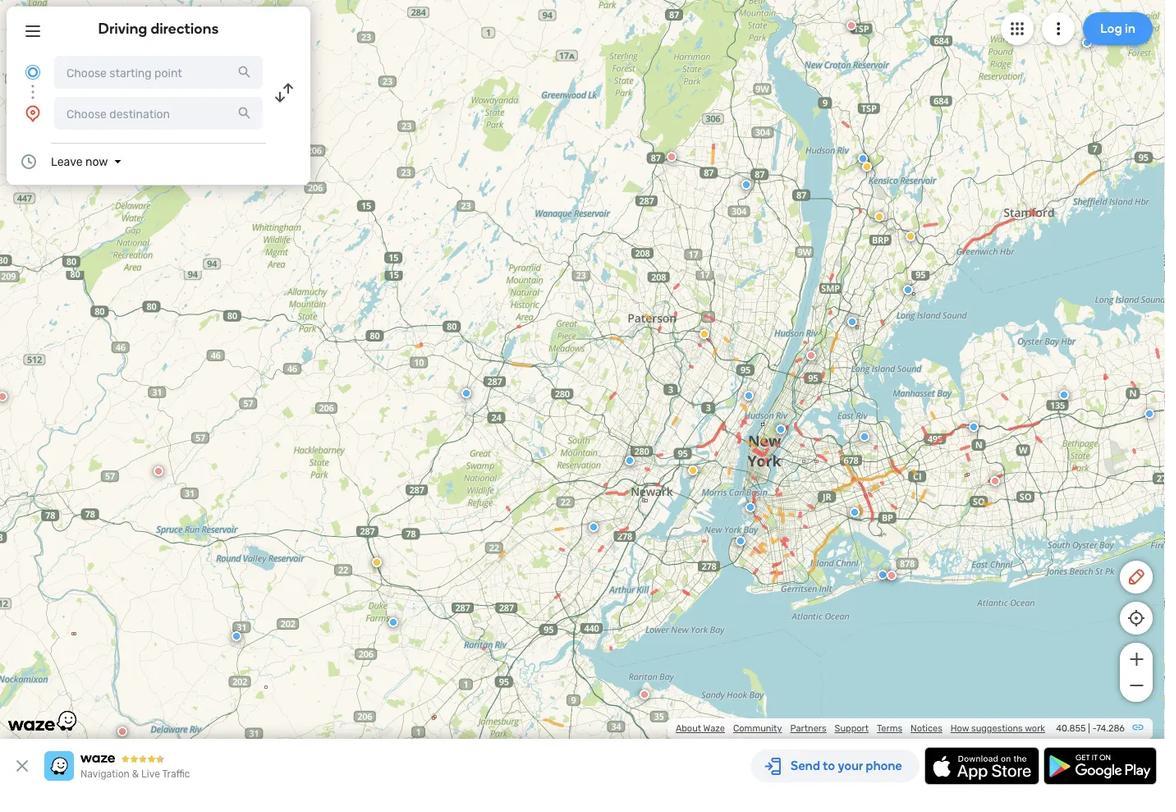 Task type: locate. For each thing, give the bounding box(es) containing it.
notices link
[[911, 723, 943, 734]]

pencil image
[[1127, 568, 1147, 587]]

0 horizontal spatial road closed image
[[117, 727, 127, 737]]

leave
[[51, 155, 83, 168]]

40.855 | -74.286
[[1057, 723, 1126, 734]]

community link
[[734, 723, 783, 734]]

partners link
[[791, 723, 827, 734]]

suggestions
[[972, 723, 1023, 734]]

1 horizontal spatial hazard image
[[863, 162, 873, 172]]

&
[[132, 769, 139, 780]]

2 horizontal spatial road closed image
[[991, 477, 1001, 486]]

road closed image
[[991, 477, 1001, 486], [887, 571, 897, 581], [117, 727, 127, 737]]

1 vertical spatial hazard image
[[372, 558, 382, 568]]

hazard image
[[863, 162, 873, 172], [372, 558, 382, 568]]

support
[[835, 723, 869, 734]]

waze
[[704, 723, 725, 734]]

leave now
[[51, 155, 108, 168]]

road closed image
[[847, 21, 857, 30], [667, 152, 677, 162], [807, 351, 817, 361], [0, 392, 7, 402], [154, 467, 163, 477], [640, 690, 650, 700]]

2 vertical spatial road closed image
[[117, 727, 127, 737]]

zoom in image
[[1127, 650, 1147, 670]]

terms
[[877, 723, 903, 734]]

|
[[1089, 723, 1091, 734]]

police image
[[859, 154, 868, 163], [742, 180, 752, 190], [848, 317, 858, 327], [1060, 390, 1070, 400], [969, 422, 979, 432], [860, 432, 870, 442], [850, 508, 860, 518], [736, 536, 746, 546], [878, 570, 888, 580]]

support link
[[835, 723, 869, 734]]

work
[[1025, 723, 1046, 734]]

live
[[141, 769, 160, 780]]

1 vertical spatial road closed image
[[887, 571, 897, 581]]

police image
[[904, 285, 914, 295], [462, 389, 472, 398], [744, 391, 754, 401], [1145, 409, 1155, 419], [776, 425, 786, 435], [625, 456, 635, 466], [746, 503, 756, 513], [589, 523, 599, 532], [389, 618, 398, 628], [232, 632, 242, 642]]

0 vertical spatial hazard image
[[863, 162, 873, 172]]

hazard image
[[875, 212, 885, 222], [906, 232, 916, 242], [700, 329, 710, 339], [688, 466, 698, 476]]

how suggestions work link
[[951, 723, 1046, 734]]

partners
[[791, 723, 827, 734]]

about waze link
[[676, 723, 725, 734]]



Task type: vqa. For each thing, say whether or not it's contained in the screenshot.
Manhattan corresponding to Chinatown YMCA, Manhattan address
no



Task type: describe. For each thing, give the bounding box(es) containing it.
-
[[1093, 723, 1097, 734]]

zoom out image
[[1127, 676, 1147, 696]]

74.286
[[1097, 723, 1126, 734]]

link image
[[1132, 721, 1145, 734]]

navigation
[[81, 769, 130, 780]]

40.855
[[1057, 723, 1087, 734]]

how
[[951, 723, 970, 734]]

terms link
[[877, 723, 903, 734]]

current location image
[[23, 62, 43, 82]]

x image
[[12, 757, 32, 776]]

driving directions
[[98, 20, 219, 37]]

now
[[85, 155, 108, 168]]

traffic
[[162, 769, 190, 780]]

notices
[[911, 723, 943, 734]]

clock image
[[19, 152, 39, 172]]

about waze community partners support terms notices how suggestions work
[[676, 723, 1046, 734]]

0 vertical spatial road closed image
[[991, 477, 1001, 486]]

about
[[676, 723, 702, 734]]

Choose destination text field
[[54, 97, 263, 130]]

driving
[[98, 20, 147, 37]]

community
[[734, 723, 783, 734]]

1 horizontal spatial road closed image
[[887, 571, 897, 581]]

directions
[[151, 20, 219, 37]]

0 horizontal spatial hazard image
[[372, 558, 382, 568]]

Choose starting point text field
[[54, 56, 263, 89]]

location image
[[23, 104, 43, 123]]

navigation & live traffic
[[81, 769, 190, 780]]



